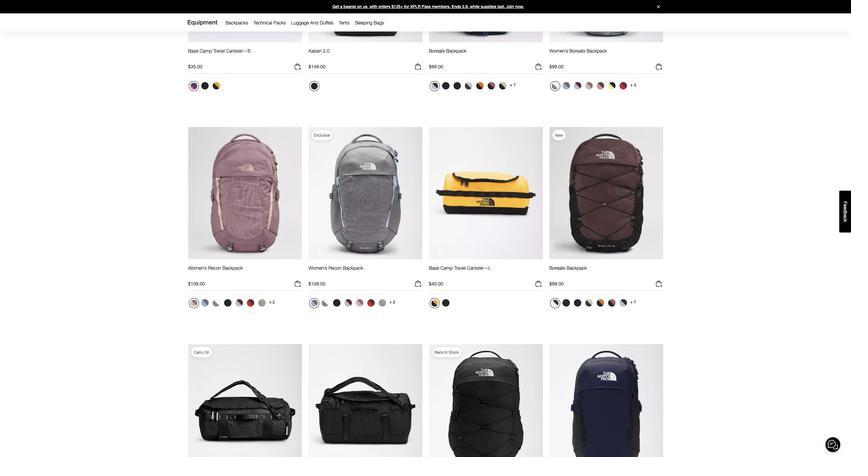 Task type: locate. For each thing, give the bounding box(es) containing it.
boysenberry light heather/fiery red image inside radio
[[367, 300, 375, 307]]

0 horizontal spatial $109.00 button
[[188, 280, 302, 291]]

1 vertical spatial zinc grey dark heather/powder blue image
[[201, 300, 209, 307]]

TNF Black/Sun Sprite radio
[[607, 80, 617, 91]]

borealis backpack button up tnf navy/tnf black radio on the right of the page
[[550, 265, 587, 277]]

+ 7 button
[[509, 80, 517, 90], [629, 298, 638, 307]]

1 horizontal spatial tnf black/tnf black radio
[[331, 298, 342, 309]]

0 horizontal spatial tnf white metallic melange/mid grey image
[[213, 300, 220, 307]]

1 horizontal spatial travel
[[454, 265, 466, 271]]

fawn grey/pink moss image
[[356, 300, 363, 307], [190, 300, 197, 307]]

2 horizontal spatial fawn grey/pink moss radio
[[584, 80, 595, 91]]

boysenberry/dusty periwinkle image left fawn grey/pink moss image
[[574, 82, 581, 90]]

0 horizontal spatial + 2
[[269, 300, 275, 305]]

0 horizontal spatial camp
[[200, 48, 212, 54]]

tnf green/tnf purple/radiant orange image
[[190, 83, 197, 90]]

tin grey dark heather/asphalt grey/tnf black radio for tnf navy/tnf black radio on the right of the page
[[584, 298, 595, 309]]

+ right gravel/tnf black option
[[510, 83, 513, 87]]

tnf black/tnf black radio for the top summit navy/dusty periwinkle icon
[[441, 80, 451, 91]]

2 recon from the left
[[329, 265, 342, 271]]

tnf navy/tnf black image right coal brown-tnf black-tnf white image
[[574, 300, 581, 307]]

0 horizontal spatial boysenberry/dusty periwinkle image
[[235, 300, 243, 307]]

camp for $35.00
[[200, 48, 212, 54]]

boysenberry light heather/fiery red image
[[620, 82, 627, 90]]

7 right gravel/tnf black icon on the right
[[514, 83, 516, 87]]

1 horizontal spatial + 2
[[390, 300, 395, 305]]

$109.00 button
[[188, 280, 302, 291], [309, 280, 422, 291]]

2 horizontal spatial tnf black/tnf black image
[[442, 82, 450, 90]]

+ 2
[[269, 300, 275, 305], [390, 300, 395, 305]]

pass
[[422, 4, 431, 9]]

1 horizontal spatial borealis
[[550, 265, 566, 271]]

recon
[[208, 265, 221, 271], [329, 265, 342, 271]]

d
[[843, 210, 848, 212]]

get a beanie on us, with orders $125+ for xplr pass members. ends 2.6, while supplies last. join now.
[[333, 4, 524, 9]]

tnf navy/tnf black image inside radio
[[574, 300, 581, 307]]

0 horizontal spatial boysenberry/dusty periwinkle radio
[[234, 298, 245, 309]]

women's inside button
[[550, 48, 568, 54]]

1 vertical spatial borealis backpack image
[[550, 127, 663, 260]]

tnf black/tnf black radio right zinc grey dark heather/powder blue icon
[[331, 298, 342, 309]]

TNF Navy/TNF Black radio
[[572, 298, 583, 309]]

1 vertical spatial + 7
[[631, 300, 636, 305]]

New Taupe Green/Shady Rose radio
[[595, 80, 606, 91]]

2
[[273, 300, 275, 305], [393, 300, 395, 305]]

0 horizontal spatial boysenberry light heather/fiery red image
[[247, 300, 254, 307]]

tin grey dark heather/asphalt grey/tnf black image left mandarin/tnf black icon
[[585, 300, 593, 307]]

technical packs
[[254, 20, 286, 26]]

0 horizontal spatial recon
[[208, 265, 221, 271]]

b
[[843, 212, 848, 215]]

1 horizontal spatial + 2 button
[[388, 298, 397, 307]]

$109.00 button for misty sage dark heather/meld grey radio
[[188, 280, 302, 291]]

0 horizontal spatial + 7 button
[[509, 80, 517, 90]]

f e e d b a c k button
[[840, 191, 851, 233]]

camp for $40.00
[[441, 265, 453, 271]]

camp
[[200, 48, 212, 54], [441, 265, 453, 271]]

0 horizontal spatial tnf black/tnf white image
[[201, 82, 209, 90]]

tin grey dark heather/asphalt grey/tnf black image for tnf navy/tnf black option
[[465, 82, 472, 90]]

tnf navy/tnf black image left mandarin/tnf black image
[[454, 82, 461, 90]]

zinc grey dark heather/powder blue image for $109.00
[[201, 300, 209, 307]]

1 horizontal spatial women's recon backpack image
[[309, 127, 422, 260]]

$99.00 button
[[429, 63, 543, 74], [550, 63, 663, 74], [550, 280, 663, 291]]

0 vertical spatial tnf black/tnf black radio
[[309, 81, 319, 91]]

TNF White Metallic Melange/Mid Grey radio
[[550, 81, 560, 91], [211, 298, 222, 309], [320, 298, 331, 309]]

base up $40.00
[[429, 265, 439, 271]]

technical packs button
[[251, 18, 289, 27]]

1 horizontal spatial tnf black/tnf black image
[[311, 83, 318, 90]]

borealis backpack button up tnf navy/tnf black option
[[429, 48, 467, 60]]

women's recon backpack for the leftmost the tnf white metallic melange/mid grey radio women's recon backpack button
[[188, 265, 243, 271]]

tnf black/tnf white radio for $35.00
[[200, 80, 210, 91]]

1 horizontal spatial women's recon backpack
[[309, 265, 363, 271]]

tnf black/tnf white image right tnf green/tnf purple/radiant orange icon in the top of the page
[[201, 82, 209, 90]]

k
[[843, 220, 848, 222]]

summit navy/dusty periwinkle image
[[431, 83, 438, 90], [620, 300, 627, 307]]

1 horizontal spatial 2
[[393, 300, 395, 305]]

TNF Black/TNF Black radio
[[441, 80, 451, 91], [222, 298, 233, 309], [561, 298, 572, 309]]

rose quartz/tnf black image
[[488, 82, 495, 90]]

tnf white metallic melange/mid grey image
[[213, 300, 220, 307], [322, 300, 329, 307]]

2 women's recon backpack image from the left
[[309, 127, 422, 260]]

boysenberry/dusty periwinkle image for second boysenberry/dusty periwinkle radio from the left
[[345, 300, 352, 307]]

boysenberry light heather/fiery red radio left "+ 3" button
[[618, 80, 629, 91]]

boysenberry light heather/fiery red image inside option
[[247, 300, 254, 307]]

+ left 3
[[631, 83, 633, 87]]

1 horizontal spatial zinc grey dark heather/powder blue image
[[563, 82, 570, 90]]

tnf white metallic melange/mid grey image
[[552, 83, 559, 90]]

1 women's recon backpack from the left
[[188, 265, 243, 271]]

+ for right boysenberry light heather/fiery red option
[[631, 83, 633, 87]]

+ 2 button
[[268, 298, 276, 307], [388, 298, 397, 307]]

recon for tnf black/tnf black option to the right women's recon backpack button
[[329, 265, 342, 271]]

+ 7 right gravel/tnf black option
[[510, 83, 516, 87]]

+ 2 for + 2 button related to misty sage dark heather/meld grey radio
[[269, 300, 275, 305]]

1 vertical spatial + 7 button
[[629, 298, 638, 307]]

kaban
[[309, 48, 322, 54]]

tnf black/tnf black image right coal brown-tnf black-tnf white image
[[563, 300, 570, 307]]

tin grey dark heather/asphalt grey/tnf black image left mandarin/tnf black image
[[465, 82, 472, 90]]

a right get
[[340, 4, 343, 9]]

women's recon backpack image
[[188, 127, 302, 260], [309, 127, 422, 260]]

0 vertical spatial tin grey dark heather/asphalt grey/tnf black image
[[465, 82, 472, 90]]

1 vertical spatial tnf black/tnf white radio
[[441, 298, 451, 309]]

1 horizontal spatial tin grey dark heather/asphalt grey/tnf black image
[[585, 300, 593, 307]]

TNF Black/TNF Black radio
[[309, 81, 319, 91], [331, 298, 342, 309]]

1 horizontal spatial tin grey dark heather/asphalt grey/tnf black radio
[[584, 298, 595, 309]]

Zinc Grey Dark Heather/Powder Blue radio
[[561, 80, 572, 91], [200, 298, 210, 309], [309, 299, 319, 309]]

tnf black/tnf black image for the top summit navy/dusty periwinkle icon tnf black/tnf black radio
[[442, 82, 450, 90]]

exclusive
[[314, 133, 330, 138]]

boysenberry/dusty periwinkle image left misty sage dark heather/meld grey icon
[[235, 300, 243, 307]]

travel
[[213, 48, 225, 54], [454, 265, 466, 271]]

0 vertical spatial 7
[[514, 83, 516, 87]]

7 for rose quartz/tnf black option
[[634, 300, 636, 305]]

travel left canister—s
[[213, 48, 225, 54]]

tnf navy/tnf black image
[[454, 82, 461, 90], [574, 300, 581, 307]]

0 horizontal spatial + 7
[[510, 83, 516, 87]]

+ right misty sage dark heather/meld grey image
[[390, 300, 392, 305]]

1 horizontal spatial summit navy/dusty periwinkle radio
[[618, 298, 629, 309]]

1 + 2 button from the left
[[268, 298, 276, 307]]

0 horizontal spatial tnf black/tnf black image
[[224, 300, 231, 307]]

2 $109.00 from the left
[[309, 281, 326, 287]]

backpack inside button
[[587, 48, 607, 54]]

on
[[204, 350, 209, 355]]

2 e from the top
[[843, 207, 848, 210]]

$40.00 button
[[429, 280, 543, 291]]

boysenberry light heather/fiery red image
[[247, 300, 254, 307], [367, 300, 375, 307]]

+
[[510, 83, 513, 87], [631, 83, 633, 87], [269, 300, 272, 305], [390, 300, 392, 305], [631, 300, 633, 305]]

tnf black/tnf white image right summit gold/tnf black image in the bottom of the page
[[442, 300, 450, 307]]

0 vertical spatial tnf navy/tnf black image
[[454, 82, 461, 90]]

base for base camp travel canister—s
[[188, 48, 198, 54]]

2 + 2 button from the left
[[388, 298, 397, 307]]

last.
[[498, 4, 505, 9]]

borealis for the top summit navy/dusty periwinkle icon tnf black/tnf black radio's borealis backpack 'button'
[[429, 48, 445, 54]]

backpack
[[446, 48, 467, 54], [587, 48, 607, 54], [223, 265, 243, 271], [343, 265, 363, 271], [567, 265, 587, 271]]

boysenberry light heather/fiery red image left misty sage dark heather/meld grey option
[[367, 300, 375, 307]]

TNF Green/TNF Purple/Radiant Orange radio
[[189, 81, 199, 91]]

1 horizontal spatial camp
[[441, 265, 453, 271]]

+ 7
[[510, 83, 516, 87], [631, 300, 636, 305]]

+ 7 right rose quartz/tnf black option
[[631, 300, 636, 305]]

zinc grey dark heather/powder blue image for $99.00
[[563, 82, 570, 90]]

tnf black/tnf white radio right tnf green/tnf purple/radiant orange icon in the top of the page
[[200, 80, 210, 91]]

1 vertical spatial summit navy/dusty periwinkle image
[[620, 300, 627, 307]]

0 vertical spatial borealis backpack
[[429, 48, 467, 54]]

mandarin/tnf black radio left rose quartz/tnf black image
[[595, 298, 606, 309]]

1 women's recon backpack button from the left
[[188, 265, 243, 277]]

7
[[514, 83, 516, 87], [634, 300, 636, 305]]

2 horizontal spatial boysenberry/dusty periwinkle image
[[574, 82, 581, 90]]

7 right rose quartz/tnf black option
[[634, 300, 636, 305]]

zinc grey dark heather/powder blue radio for $99.00
[[561, 80, 572, 91]]

1 horizontal spatial women's recon backpack button
[[309, 265, 363, 277]]

1 horizontal spatial summit navy/dusty periwinkle image
[[620, 300, 627, 307]]

duffels
[[320, 20, 334, 26]]

1 horizontal spatial boysenberry/dusty periwinkle radio
[[343, 298, 354, 309]]

tnf black/tnf black image right zinc grey dark heather/powder blue icon
[[333, 300, 340, 307]]

boysenberry/dusty periwinkle radio left misty sage dark heather/meld grey icon
[[234, 298, 245, 309]]

2 boysenberry light heather/fiery red image from the left
[[367, 300, 375, 307]]

$109.00 button up boysenberry light heather/fiery red radio
[[309, 280, 422, 291]]

tin grey dark heather/asphalt grey/tnf black radio left mandarin/tnf black image
[[463, 80, 474, 91]]

0 horizontal spatial 7
[[514, 83, 516, 87]]

0 horizontal spatial $109.00
[[188, 281, 205, 287]]

orders
[[379, 4, 391, 9]]

base for base camp travel canister—l
[[429, 265, 439, 271]]

tnf black/tnf black image for leftmost tnf black/tnf black radio
[[224, 300, 231, 307]]

1 2 from the left
[[273, 300, 275, 305]]

1 vertical spatial tnf black/tnf white image
[[442, 300, 450, 307]]

summit gold/tnf black image
[[213, 82, 220, 90]]

tin grey dark heather/asphalt grey/tnf black radio for tnf navy/tnf black option
[[463, 80, 474, 91]]

1 recon from the left
[[208, 265, 221, 271]]

+ right misty sage dark heather/meld grey icon
[[269, 300, 272, 305]]

summit navy/dusty periwinkle image left tnf navy/tnf black option
[[431, 83, 438, 90]]

Boysenberry Light Heather/Fiery Red radio
[[618, 80, 629, 91], [245, 298, 256, 309]]

1 horizontal spatial $109.00
[[309, 281, 326, 287]]

$109.00
[[188, 281, 205, 287], [309, 281, 326, 287]]

2 right misty sage dark heather/meld grey icon
[[273, 300, 275, 305]]

1 horizontal spatial tnf white metallic melange/mid grey image
[[322, 300, 329, 307]]

$109.00 button up misty sage dark heather/meld grey icon
[[188, 280, 302, 291]]

boysenberry/dusty periwinkle image for second boysenberry/dusty periwinkle radio from the right
[[235, 300, 243, 307]]

2 women's recon backpack from the left
[[309, 265, 363, 271]]

0 horizontal spatial tin grey dark heather/asphalt grey/tnf black image
[[465, 82, 472, 90]]

boysenberry light heather/fiery red radio left misty sage dark heather/meld grey icon
[[245, 298, 256, 309]]

borealis inside button
[[570, 48, 586, 54]]

1 horizontal spatial boysenberry/dusty periwinkle image
[[345, 300, 352, 307]]

Summit Gold/TNF Black radio
[[430, 299, 440, 309]]

borealis backpack button for tnf black/tnf black radio for coal brown-tnf black-tnf white image
[[550, 265, 587, 277]]

1 horizontal spatial + 7 button
[[629, 298, 638, 307]]

0 horizontal spatial base
[[188, 48, 198, 54]]

a
[[340, 4, 343, 9], [843, 215, 848, 218]]

mandarin/tnf black radio for tnf navy/tnf black radio on the right of the page's tin grey dark heather/asphalt grey/tnf black option
[[595, 298, 606, 309]]

borealis backpack image
[[429, 0, 543, 43], [550, 127, 663, 260], [429, 344, 543, 458]]

now.
[[516, 4, 524, 9]]

2 horizontal spatial women's
[[550, 48, 568, 54]]

ends
[[452, 4, 461, 9]]

1 vertical spatial 7
[[634, 300, 636, 305]]

1 vertical spatial tin grey dark heather/asphalt grey/tnf black radio
[[584, 298, 595, 309]]

summit gold/tnf black image
[[431, 300, 438, 307]]

boysenberry light heather/fiery red image for boysenberry light heather/fiery red option to the bottom
[[247, 300, 254, 307]]

0 horizontal spatial zinc grey dark heather/powder blue image
[[201, 300, 209, 307]]

boysenberry/dusty periwinkle radio left boysenberry light heather/fiery red radio
[[343, 298, 354, 309]]

a up k
[[843, 215, 848, 218]]

0 vertical spatial a
[[340, 4, 343, 9]]

1 vertical spatial borealis backpack button
[[550, 265, 587, 277]]

$choose color$ option group for $99.00 dropdown button corresponding to borealis backpack
[[550, 80, 629, 94]]

while
[[470, 4, 480, 9]]

$99.00 button up tnf black/sun sprite image
[[550, 63, 663, 74]]

1 horizontal spatial tnf black/tnf black image
[[563, 300, 570, 307]]

2.0
[[323, 48, 330, 54]]

2 boysenberry/dusty periwinkle radio from the left
[[343, 298, 354, 309]]

kaban 2.0 button
[[309, 48, 330, 60]]

$choose color$ option group for the $109.00 dropdown button associated with misty sage dark heather/meld grey option
[[309, 298, 388, 311]]

mandarin/tnf black radio left rose quartz/tnf black radio
[[475, 80, 485, 91]]

tnf black/tnf black image inside option
[[311, 83, 318, 90]]

summit navy/dusty periwinkle radio right rose quartz/tnf black option
[[618, 298, 629, 309]]

tnf black/tnf white image
[[201, 82, 209, 90], [442, 300, 450, 307]]

1 tnf black/tnf black image from the left
[[333, 300, 340, 307]]

boysenberry/dusty periwinkle image inside option
[[574, 82, 581, 90]]

base camp travel canister—s
[[188, 48, 251, 54]]

0 horizontal spatial + 2 button
[[268, 298, 276, 307]]

1 $109.00 button from the left
[[188, 280, 302, 291]]

0 vertical spatial camp
[[200, 48, 212, 54]]

0 vertical spatial tin grey dark heather/asphalt grey/tnf black radio
[[463, 80, 474, 91]]

$40.00
[[429, 281, 443, 287]]

borealis backpack button
[[429, 48, 467, 60], [550, 265, 587, 277]]

1 vertical spatial boysenberry light heather/fiery red radio
[[245, 298, 256, 309]]

1 + 2 from the left
[[269, 300, 275, 305]]

tin grey dark heather/asphalt grey/tnf black image
[[465, 82, 472, 90], [585, 300, 593, 307]]

+ 2 button for misty sage dark heather/meld grey option
[[388, 298, 397, 307]]

tnf black/tnf white image for $35.00
[[201, 82, 209, 90]]

1 vertical spatial tnf navy/tnf black image
[[574, 300, 581, 307]]

women's recon backpack button
[[188, 265, 243, 277], [309, 265, 363, 277]]

base
[[188, 48, 198, 54], [429, 265, 439, 271]]

0 horizontal spatial tin grey dark heather/asphalt grey/tnf black radio
[[463, 80, 474, 91]]

$125+
[[392, 4, 403, 9]]

0 vertical spatial summit navy/dusty periwinkle image
[[431, 83, 438, 90]]

mandarin/tnf black radio for tin grey dark heather/asphalt grey/tnf black option associated with tnf navy/tnf black option
[[475, 80, 485, 91]]

camp up $40.00
[[441, 265, 453, 271]]

tnf black/tnf black radio down $149.00
[[309, 81, 319, 91]]

e
[[843, 204, 848, 207], [843, 207, 848, 210]]

+ 2 button right misty sage dark heather/meld grey icon
[[268, 298, 276, 307]]

borealis backpack
[[429, 48, 467, 54], [550, 265, 587, 271]]

summit navy/dusty periwinkle image right rose quartz/tnf black option
[[620, 300, 627, 307]]

carry
[[194, 350, 203, 355]]

boysenberry/dusty periwinkle image
[[574, 82, 581, 90], [235, 300, 243, 307], [345, 300, 352, 307]]

1 horizontal spatial tnf black/tnf white radio
[[441, 298, 451, 309]]

Boysenberry/Dusty Periwinkle radio
[[572, 80, 583, 91]]

1 horizontal spatial fawn grey/pink moss radio
[[354, 298, 365, 309]]

base camp travel canister—s image
[[188, 0, 302, 43]]

recon for the leftmost the tnf white metallic melange/mid grey radio women's recon backpack button
[[208, 265, 221, 271]]

women's
[[550, 48, 568, 54], [188, 265, 207, 271], [309, 265, 327, 271]]

+ 2 right misty sage dark heather/meld grey icon
[[269, 300, 275, 305]]

+ 2 button for misty sage dark heather/meld grey radio
[[268, 298, 276, 307]]

get
[[333, 4, 339, 9]]

$99.00 button up rose quartz/tnf black icon
[[429, 63, 543, 74]]

camp up $35.00
[[200, 48, 212, 54]]

fawn grey/pink moss image
[[585, 82, 593, 90]]

Tin Grey Dark Heather/Asphalt Grey/TNF Black radio
[[463, 80, 474, 91], [584, 298, 595, 309]]

0 horizontal spatial tnf navy/tnf black image
[[454, 82, 461, 90]]

1 vertical spatial tnf black/tnf black radio
[[331, 298, 342, 309]]

new
[[555, 133, 563, 138]]

+ 7 button right gravel/tnf black option
[[509, 80, 517, 90]]

2 horizontal spatial tnf black/tnf black radio
[[561, 298, 572, 309]]

0 vertical spatial borealis backpack button
[[429, 48, 467, 60]]

2 2 from the left
[[393, 300, 395, 305]]

e up b
[[843, 207, 848, 210]]

$99.00
[[429, 64, 443, 69], [550, 64, 564, 69], [550, 281, 564, 287]]

0 horizontal spatial women's recon backpack
[[188, 265, 243, 271]]

0 horizontal spatial travel
[[213, 48, 225, 54]]

$choose color$ option group
[[188, 80, 222, 94], [429, 80, 509, 94], [550, 80, 629, 94], [188, 298, 268, 311], [309, 298, 388, 311], [429, 298, 452, 311], [550, 298, 629, 311]]

$149.00 button
[[309, 63, 422, 74]]

TNF Navy/TNF Black radio
[[452, 80, 463, 91]]

1 vertical spatial borealis backpack
[[550, 265, 587, 271]]

Boysenberry/Dusty Periwinkle radio
[[234, 298, 245, 309], [343, 298, 354, 309]]

borealis for borealis backpack 'button' associated with tnf black/tnf black radio for coal brown-tnf black-tnf white image
[[550, 265, 566, 271]]

0 horizontal spatial tnf black/tnf black image
[[333, 300, 340, 307]]

tnf black/tnf black image
[[333, 300, 340, 307], [563, 300, 570, 307]]

boysenberry light heather/fiery red image left misty sage dark heather/meld grey icon
[[247, 300, 254, 307]]

stock
[[449, 350, 459, 355]]

tnf black/tnf white radio right summit gold/tnf black image in the bottom of the page
[[441, 298, 451, 309]]

mandarin/tnf black image
[[476, 82, 484, 90]]

gravel/tnf black image
[[499, 82, 507, 90]]

2 $109.00 button from the left
[[309, 280, 422, 291]]

+ 2 button right misty sage dark heather/meld grey image
[[388, 298, 397, 307]]

tents button
[[336, 18, 352, 27]]

0 vertical spatial summit navy/dusty periwinkle radio
[[430, 81, 440, 91]]

1 horizontal spatial recon
[[329, 265, 342, 271]]

backpacks button
[[223, 18, 251, 27]]

women's recon backpack
[[188, 265, 243, 271], [309, 265, 363, 271]]

1 $109.00 from the left
[[188, 281, 205, 287]]

luggage and duffels
[[291, 20, 334, 26]]

1 horizontal spatial tnf black/tnf white image
[[442, 300, 450, 307]]

0 vertical spatial travel
[[213, 48, 225, 54]]

Mandarin/TNF Black radio
[[475, 80, 485, 91], [595, 298, 606, 309]]

base up $35.00
[[188, 48, 198, 54]]

equipment
[[187, 19, 218, 26]]

summit navy/dusty periwinkle radio left tnf navy/tnf black option
[[430, 81, 440, 91]]

carry on
[[194, 350, 209, 355]]

2 women's recon backpack button from the left
[[309, 265, 363, 277]]

Rose Quartz/TNF Black radio
[[607, 298, 617, 309]]

1 horizontal spatial borealis backpack
[[550, 265, 587, 271]]

+ 2 for + 2 button associated with misty sage dark heather/meld grey option
[[390, 300, 395, 305]]

tin grey dark heather/asphalt grey/tnf black radio left mandarin/tnf black icon
[[584, 298, 595, 309]]

+ for misty sage dark heather/meld grey radio
[[269, 300, 272, 305]]

zinc grey dark heather/powder blue image
[[563, 82, 570, 90], [201, 300, 209, 307]]

0 horizontal spatial tnf black/tnf white radio
[[200, 80, 210, 91]]

2 tnf white metallic melange/mid grey image from the left
[[322, 300, 329, 307]]

1 vertical spatial travel
[[454, 265, 466, 271]]

rose quartz/tnf black image
[[608, 300, 616, 307]]

1 boysenberry light heather/fiery red image from the left
[[247, 300, 254, 307]]

1 vertical spatial a
[[843, 215, 848, 218]]

TNF Black/TNF White radio
[[200, 80, 210, 91], [441, 298, 451, 309]]

1 tnf white metallic melange/mid grey image from the left
[[213, 300, 220, 307]]

sleeping
[[355, 20, 372, 26]]

on
[[357, 4, 362, 9]]

Gravel/TNF Black radio
[[498, 80, 508, 91]]

$99.00 button up rose quartz/tnf black option
[[550, 280, 663, 291]]

0 vertical spatial boysenberry light heather/fiery red radio
[[618, 80, 629, 91]]

0 vertical spatial tnf black/tnf white image
[[201, 82, 209, 90]]

$149.00
[[309, 64, 326, 69]]

luggage
[[291, 20, 309, 26]]

+ 2 right misty sage dark heather/meld grey image
[[390, 300, 395, 305]]

1 horizontal spatial 7
[[634, 300, 636, 305]]

+ for misty sage dark heather/meld grey option
[[390, 300, 392, 305]]

Summit Navy/Dusty Periwinkle radio
[[430, 81, 440, 91], [618, 298, 629, 309]]

2 for misty sage dark heather/meld grey option
[[393, 300, 395, 305]]

1 horizontal spatial mandarin/tnf black radio
[[595, 298, 606, 309]]

+ 7 button right rose quartz/tnf black option
[[629, 298, 638, 307]]

$choose color$ option group for $99.00 dropdown button related to base camp travel canister—l
[[550, 298, 629, 311]]

0 horizontal spatial borealis backpack
[[429, 48, 467, 54]]

women's recon backpack for tnf black/tnf black option to the right women's recon backpack button
[[309, 265, 363, 271]]

travel left canister—l
[[454, 265, 466, 271]]

women's borealis backpack image
[[550, 0, 663, 43]]

1 vertical spatial mandarin/tnf black radio
[[595, 298, 606, 309]]

zinc grey dark heather/powder blue image
[[311, 300, 318, 307]]

2 vertical spatial borealis backpack image
[[429, 344, 543, 458]]

boysenberry/dusty periwinkle image left boysenberry light heather/fiery red radio
[[345, 300, 352, 307]]

bags
[[374, 20, 384, 26]]

2 + 2 from the left
[[390, 300, 395, 305]]

base camp travel canister—s button
[[188, 48, 251, 60]]

beanie
[[344, 4, 356, 9]]

in
[[445, 350, 448, 355]]

borealis
[[429, 48, 445, 54], [570, 48, 586, 54], [550, 265, 566, 271]]

backpack for right boysenberry light heather/fiery red option
[[587, 48, 607, 54]]

e up "d" on the right top
[[843, 204, 848, 207]]

and
[[310, 20, 319, 26]]

1 horizontal spatial base
[[429, 265, 439, 271]]

tents
[[339, 20, 350, 26]]

tnf black/tnf black radio for coal brown-tnf black-tnf white image
[[561, 298, 572, 309]]

tnf navy/tnf black image inside option
[[454, 82, 461, 90]]

1 horizontal spatial fawn grey/pink moss image
[[356, 300, 363, 307]]

tnf black/tnf black image
[[442, 82, 450, 90], [311, 83, 318, 90], [224, 300, 231, 307]]

2 right misty sage dark heather/meld grey image
[[393, 300, 395, 305]]

1 e from the top
[[843, 204, 848, 207]]

Fawn Grey/Pink Moss radio
[[584, 80, 595, 91], [354, 298, 365, 309], [189, 299, 199, 309]]

1 horizontal spatial boysenberry light heather/fiery red image
[[367, 300, 375, 307]]



Task type: describe. For each thing, give the bounding box(es) containing it.
back in stock
[[435, 350, 459, 355]]

travel for canister—l
[[454, 265, 466, 271]]

backpacks
[[226, 20, 248, 26]]

borealis backpack for the top summit navy/dusty periwinkle icon tnf black/tnf black radio's borealis backpack 'button'
[[429, 48, 467, 54]]

base camp travel canister—l image
[[429, 127, 543, 260]]

7 for rose quartz/tnf black radio
[[514, 83, 516, 87]]

borealis backpack for borealis backpack 'button' associated with tnf black/tnf black radio for coal brown-tnf black-tnf white image
[[550, 265, 587, 271]]

canister—s
[[226, 48, 251, 54]]

base camp voyager duffel—32l image
[[188, 344, 302, 458]]

recon backpack image
[[550, 344, 663, 458]]

Summit Gold/TNF Black radio
[[211, 80, 222, 91]]

women's for 'zinc grey dark heather/powder blue' option related to $109.00
[[188, 265, 207, 271]]

1 boysenberry/dusty periwinkle radio from the left
[[234, 298, 245, 309]]

backpack for misty sage dark heather/meld grey option
[[343, 265, 363, 271]]

boysenberry light heather/fiery red image for boysenberry light heather/fiery red radio
[[367, 300, 375, 307]]

$35.00
[[188, 64, 202, 69]]

back
[[435, 350, 444, 355]]

1 horizontal spatial tnf white metallic melange/mid grey radio
[[320, 298, 331, 309]]

1 horizontal spatial zinc grey dark heather/powder blue radio
[[309, 299, 319, 309]]

0 horizontal spatial fawn grey/pink moss image
[[190, 300, 197, 307]]

packs
[[274, 20, 286, 26]]

$99.00 button for base camp travel canister—l
[[550, 280, 663, 291]]

close image
[[654, 5, 663, 8]]

a inside 'link'
[[340, 4, 343, 9]]

tnf black/tnf black image inside option
[[333, 300, 340, 307]]

+ right rose quartz/tnf black option
[[631, 300, 633, 305]]

+ 7 button for rose quartz/tnf black option
[[629, 298, 638, 307]]

borealis backpack button for the top summit navy/dusty periwinkle icon tnf black/tnf black radio
[[429, 48, 467, 60]]

tnf white metallic melange/mid grey image for middle the tnf white metallic melange/mid grey radio
[[322, 300, 329, 307]]

2 horizontal spatial tnf white metallic melange/mid grey radio
[[550, 81, 560, 91]]

sleeping bags
[[355, 20, 384, 26]]

tnf black/tnf black image for topmost tnf black/tnf black option
[[311, 83, 318, 90]]

luggage and duffels button
[[289, 18, 336, 27]]

+ 7 for + 7 button related to rose quartz/tnf black radio
[[510, 83, 516, 87]]

coal brown-tnf black-tnf white image
[[552, 300, 559, 307]]

tnf navy/tnf black image for tnf navy/tnf black option
[[454, 82, 461, 90]]

misty sage dark heather/meld grey image
[[258, 300, 266, 307]]

tnf black/tnf white image for $40.00
[[442, 300, 450, 307]]

backpack for misty sage dark heather/meld grey radio
[[223, 265, 243, 271]]

with
[[370, 4, 378, 9]]

borealis backpack image for new
[[550, 127, 663, 260]]

0 horizontal spatial fawn grey/pink moss radio
[[189, 299, 199, 309]]

0 horizontal spatial tnf white metallic melange/mid grey radio
[[211, 298, 222, 309]]

2 for misty sage dark heather/meld grey radio
[[273, 300, 275, 305]]

+ 3 button
[[629, 80, 638, 90]]

tnf black/tnf white radio for $40.00
[[441, 298, 451, 309]]

Misty Sage Dark Heather/Meld Grey radio
[[377, 298, 388, 309]]

women's recon backpack button for the leftmost the tnf white metallic melange/mid grey radio
[[188, 265, 243, 277]]

get a beanie on us, with orders $125+ for xplr pass members. ends 2.6, while supplies last. join now. link
[[0, 0, 851, 13]]

$109.00 button for misty sage dark heather/meld grey option
[[309, 280, 422, 291]]

c
[[843, 217, 848, 220]]

kaban 2.0
[[309, 48, 330, 54]]

2 tnf black/tnf black image from the left
[[563, 300, 570, 307]]

tnf navy/tnf black image for tnf navy/tnf black radio on the right of the page
[[574, 300, 581, 307]]

women's for middle the tnf white metallic melange/mid grey radio
[[309, 265, 327, 271]]

us,
[[363, 4, 369, 9]]

kaban 2.0 image
[[309, 0, 422, 43]]

travel for canister—s
[[213, 48, 225, 54]]

Boysenberry Light Heather/Fiery Red radio
[[366, 298, 376, 309]]

2.6,
[[462, 4, 469, 9]]

$choose color$ option group for misty sage dark heather/meld grey radio the $109.00 dropdown button
[[188, 298, 268, 311]]

0 horizontal spatial summit navy/dusty periwinkle radio
[[430, 81, 440, 91]]

sleeping bags button
[[352, 18, 387, 27]]

+ for gravel/tnf black option
[[510, 83, 513, 87]]

technical
[[254, 20, 272, 26]]

$109.00 for misty sage dark heather/meld grey option
[[309, 281, 326, 287]]

$choose color$ option group for $99.00 dropdown button over rose quartz/tnf black icon
[[429, 80, 509, 94]]

+ 7 for + 7 button associated with rose quartz/tnf black option
[[631, 300, 636, 305]]

0 horizontal spatial tnf black/tnf black radio
[[222, 298, 233, 309]]

join
[[507, 4, 514, 9]]

members.
[[432, 4, 451, 9]]

base camp duffel—s image
[[309, 344, 422, 458]]

Misty Sage Dark Heather/Meld Grey radio
[[257, 298, 267, 309]]

Rose Quartz/TNF Black radio
[[486, 80, 497, 91]]

mandarin/tnf black image
[[597, 300, 604, 307]]

xplr
[[410, 4, 421, 9]]

new taupe green/shady rose image
[[597, 82, 604, 90]]

tnf black/sun sprite image
[[608, 82, 616, 90]]

0 vertical spatial borealis backpack image
[[429, 0, 543, 43]]

canister—l
[[467, 265, 491, 271]]

+ 3
[[631, 83, 636, 87]]

$99.00 for borealis backpack
[[550, 64, 564, 69]]

tnf white metallic melange/mid grey image for the leftmost the tnf white metallic melange/mid grey radio
[[213, 300, 220, 307]]

zinc grey dark heather/powder blue radio for $109.00
[[200, 298, 210, 309]]

$99.00 for base camp travel canister—l
[[550, 281, 564, 287]]

$35.00 button
[[188, 63, 302, 74]]

base camp travel canister—l
[[429, 265, 491, 271]]

supplies
[[481, 4, 497, 9]]

1 vertical spatial summit navy/dusty periwinkle radio
[[618, 298, 629, 309]]

Coal Brown-TNF Black-TNF White radio
[[550, 299, 560, 309]]

f e e d b a c k
[[843, 202, 848, 222]]

tin grey dark heather/asphalt grey/tnf black image for tnf navy/tnf black radio on the right of the page
[[585, 300, 593, 307]]

borealis backpack image for back in stock
[[429, 344, 543, 458]]

f
[[843, 202, 848, 204]]

women's for $99.00 'zinc grey dark heather/powder blue' option
[[550, 48, 568, 54]]

1 horizontal spatial boysenberry light heather/fiery red radio
[[618, 80, 629, 91]]

$99.00 button for borealis backpack
[[550, 63, 663, 74]]

base camp travel canister—l button
[[429, 265, 491, 277]]

3
[[634, 83, 636, 87]]

women's borealis backpack button
[[550, 48, 607, 60]]

boysenberry/dusty periwinkle image for boysenberry/dusty periwinkle option
[[574, 82, 581, 90]]

women's recon backpack button for tnf black/tnf black option to the right
[[309, 265, 363, 277]]

1 women's recon backpack image from the left
[[188, 127, 302, 260]]

for
[[404, 4, 409, 9]]

a inside button
[[843, 215, 848, 218]]

$109.00 for misty sage dark heather/meld grey radio
[[188, 281, 205, 287]]

women's borealis backpack
[[550, 48, 607, 54]]

+ 7 button for rose quartz/tnf black radio
[[509, 80, 517, 90]]

misty sage dark heather/meld grey image
[[379, 300, 386, 307]]



Task type: vqa. For each thing, say whether or not it's contained in the screenshot.
top 60
no



